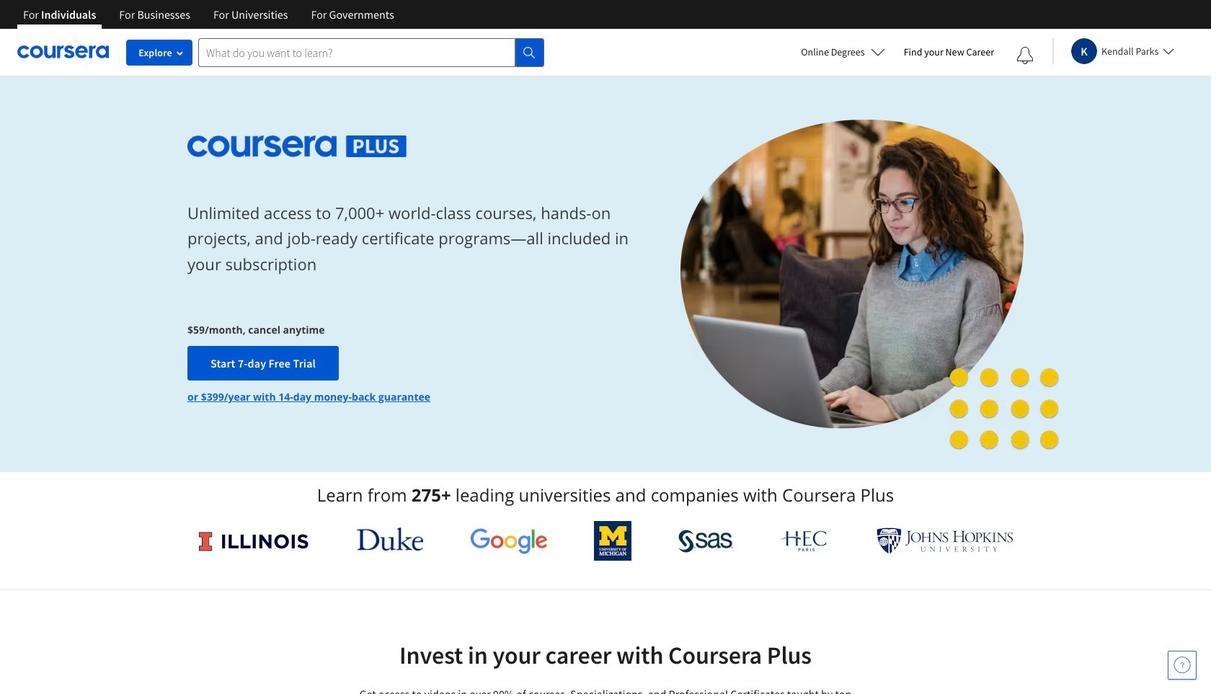 Task type: vqa. For each thing, say whether or not it's contained in the screenshot.
What Do You Want To Learn? Text Box
yes



Task type: locate. For each thing, give the bounding box(es) containing it.
johns hopkins university image
[[877, 528, 1014, 555]]

sas image
[[679, 530, 733, 553]]

university of illinois at urbana-champaign image
[[198, 530, 310, 553]]

banner navigation
[[12, 0, 406, 29]]

coursera image
[[17, 41, 109, 64]]

google image
[[470, 528, 548, 555]]

What do you want to learn? text field
[[198, 38, 516, 67]]

None search field
[[198, 38, 545, 67]]

university of michigan image
[[594, 521, 632, 561]]



Task type: describe. For each thing, give the bounding box(es) containing it.
help center image
[[1174, 657, 1191, 674]]

coursera plus image
[[188, 135, 407, 157]]

duke university image
[[357, 528, 423, 551]]

hec paris image
[[780, 526, 830, 556]]



